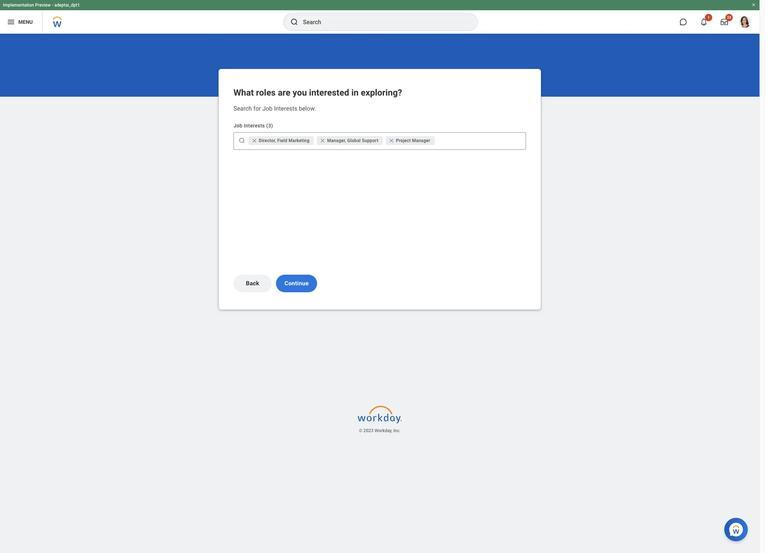 Task type: vqa. For each thing, say whether or not it's contained in the screenshot.
rightmost search ICON
yes



Task type: locate. For each thing, give the bounding box(es) containing it.
interests
[[274, 105, 297, 112], [244, 123, 265, 129]]

implementation
[[3, 3, 34, 8]]

below.
[[299, 105, 316, 112]]

interests down are
[[274, 105, 297, 112]]

0 vertical spatial interests
[[274, 105, 297, 112]]

project manager
[[396, 138, 430, 143]]

job
[[262, 105, 273, 112], [234, 123, 242, 129]]

notifications large image
[[700, 18, 708, 26]]

director, field marketing
[[259, 138, 310, 143]]

project
[[396, 138, 411, 143]]

remove image left project
[[389, 138, 395, 144]]

1 vertical spatial interests
[[244, 123, 265, 129]]

2023
[[364, 429, 374, 434]]

0 vertical spatial job
[[262, 105, 273, 112]]

menu banner
[[0, 0, 760, 34]]

search image
[[290, 18, 299, 26], [238, 137, 246, 144]]

Search Workday  search field
[[303, 14, 462, 30]]

job down search
[[234, 123, 242, 129]]

implementation preview -   adeptai_dpt1
[[3, 3, 80, 8]]

search image inside menu banner
[[290, 18, 299, 26]]

press left arrow to navigate selected items field
[[436, 135, 523, 147]]

0 horizontal spatial search image
[[238, 137, 246, 144]]

1 horizontal spatial search image
[[290, 18, 299, 26]]

remove image right marketing
[[320, 138, 327, 144]]

global
[[347, 138, 361, 143]]

you
[[293, 88, 307, 98]]

job interests (3)
[[234, 123, 273, 129]]

justify image
[[7, 18, 15, 26]]

for
[[253, 105, 261, 112]]

manager
[[412, 138, 430, 143]]

continue button
[[276, 275, 317, 293]]

remove image
[[320, 138, 327, 144], [320, 138, 326, 144], [389, 138, 396, 144], [389, 138, 395, 144]]

remove image right support on the left
[[389, 138, 396, 144]]

0 vertical spatial search image
[[290, 18, 299, 26]]

© 2023 workday, inc.
[[359, 429, 401, 434]]

1
[[708, 15, 710, 19]]

adeptai_dpt1
[[54, 3, 80, 8]]

roles
[[256, 88, 276, 98]]

remove image
[[252, 138, 259, 144], [252, 138, 257, 144]]

continue
[[285, 280, 309, 287]]

logo image
[[358, 403, 402, 428]]

1 horizontal spatial job
[[262, 105, 273, 112]]

job right for
[[262, 105, 273, 112]]

33
[[727, 15, 731, 19]]

0 horizontal spatial job
[[234, 123, 242, 129]]

-
[[52, 3, 53, 8]]

interests left (3)
[[244, 123, 265, 129]]

Job Interests (3) field
[[436, 137, 523, 144]]

back button
[[234, 275, 272, 293]]



Task type: describe. For each thing, give the bounding box(es) containing it.
menu button
[[0, 10, 42, 34]]

(3)
[[266, 123, 273, 129]]

manager, global support button
[[317, 136, 383, 145]]

remove image left director,
[[252, 138, 257, 144]]

preview
[[35, 3, 51, 8]]

are
[[278, 88, 290, 98]]

manager,
[[327, 138, 346, 143]]

33 button
[[716, 14, 733, 30]]

inc.
[[393, 429, 401, 434]]

remove image down job interests (3)
[[252, 138, 259, 144]]

exploring?
[[361, 88, 402, 98]]

0 horizontal spatial interests
[[244, 123, 265, 129]]

director, field marketing button
[[249, 136, 314, 145]]

in
[[351, 88, 359, 98]]

field
[[277, 138, 287, 143]]

profile logan mcneil image
[[739, 16, 751, 29]]

interested
[[309, 88, 349, 98]]

director,
[[259, 138, 276, 143]]

1 vertical spatial job
[[234, 123, 242, 129]]

marketing
[[289, 138, 310, 143]]

search
[[234, 105, 252, 112]]

1 vertical spatial search image
[[238, 137, 246, 144]]

1 button
[[696, 14, 712, 30]]

manager, global support
[[327, 138, 378, 143]]

search for job interests below.
[[234, 105, 316, 112]]

workday,
[[375, 429, 392, 434]]

close environment banner image
[[752, 3, 756, 7]]

1 horizontal spatial interests
[[274, 105, 297, 112]]

menu
[[18, 19, 33, 25]]

©
[[359, 429, 362, 434]]

remove image left the manager,
[[320, 138, 326, 144]]

back
[[246, 280, 259, 287]]

what roles are you interested in exploring?
[[234, 88, 402, 98]]

inbox large image
[[721, 18, 728, 26]]

support
[[362, 138, 378, 143]]

what
[[234, 88, 254, 98]]

project manager button
[[386, 136, 435, 145]]



